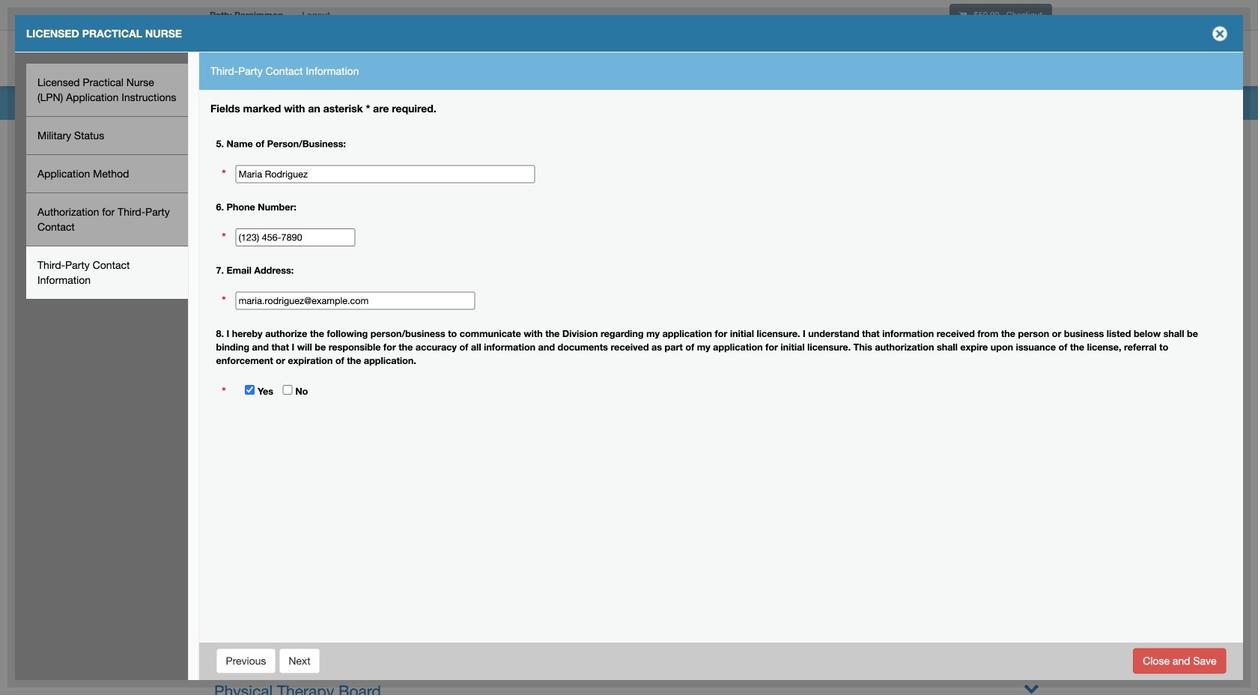 Task type: describe. For each thing, give the bounding box(es) containing it.
chevron down image
[[1024, 631, 1040, 647]]

close window image
[[1209, 22, 1233, 46]]

shopping cart image
[[960, 11, 967, 19]]

chevron down image
[[1024, 680, 1040, 695]]



Task type: locate. For each thing, give the bounding box(es) containing it.
None button
[[216, 649, 276, 674], [279, 649, 320, 674], [1134, 649, 1227, 674], [216, 649, 276, 674], [279, 649, 320, 674], [1134, 649, 1227, 674]]

None checkbox
[[245, 385, 255, 395]]

illinois department of financial and professional regulation image
[[202, 34, 544, 82]]

None checkbox
[[283, 385, 293, 395]]

None email field
[[236, 292, 476, 310]]

None telephone field
[[236, 229, 356, 247]]

None text field
[[236, 165, 535, 183]]



